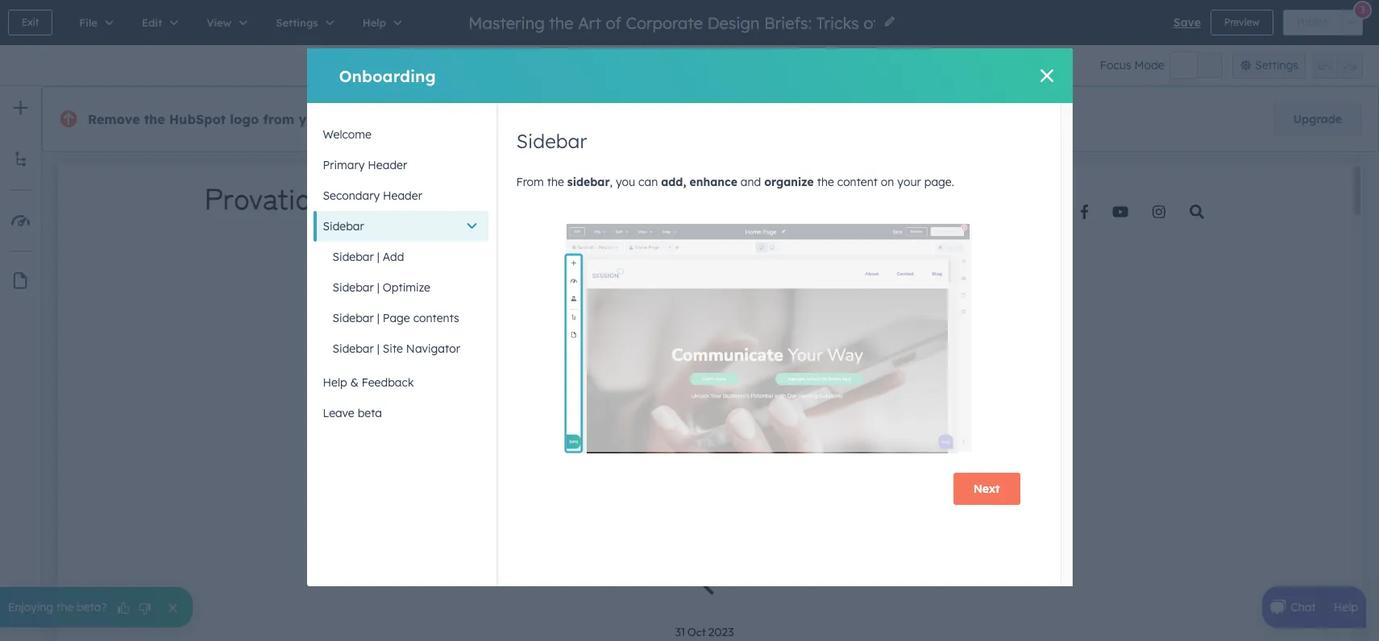 Task type: describe. For each thing, give the bounding box(es) containing it.
from the sidebar , you can add, enhance and organize the content on your page.
[[516, 175, 955, 189]]

leave
[[323, 406, 355, 421]]

organize
[[765, 175, 814, 189]]

preview
[[1225, 16, 1260, 28]]

navigator
[[406, 342, 460, 356]]

features
[[468, 111, 512, 126]]

contents
[[413, 311, 459, 326]]

hubspot
[[169, 111, 226, 127]]

exit link
[[8, 10, 53, 35]]

the for sidebar
[[547, 175, 564, 189]]

unlock
[[378, 111, 415, 126]]

sidebar down secondary
[[323, 219, 364, 234]]

welcome button
[[313, 119, 488, 150]]

sidebar button
[[313, 211, 488, 242]]

save
[[1174, 15, 1201, 30]]

add,
[[661, 175, 686, 189]]

the for hubspot
[[144, 111, 165, 127]]

focus mode
[[1101, 58, 1165, 73]]

remove the hubspot logo from your blog.
[[88, 111, 366, 127]]

the for beta?
[[56, 601, 74, 615]]

enjoying
[[8, 601, 53, 615]]

and
[[741, 175, 761, 189]]

help & feedback
[[323, 376, 414, 390]]

suite
[[569, 111, 596, 126]]

page.
[[925, 175, 955, 189]]

publish
[[1297, 16, 1330, 28]]

secondary header
[[323, 189, 422, 203]]

secondary
[[323, 189, 380, 203]]

settings
[[1256, 58, 1299, 73]]

,
[[610, 175, 613, 189]]

blog.
[[333, 111, 366, 127]]

0 vertical spatial your
[[299, 111, 329, 127]]

sidebar down crm at the top left of page
[[516, 129, 587, 153]]

primary header button
[[313, 150, 488, 181]]

your inside sidebar dialog
[[898, 175, 921, 189]]

the left content
[[817, 175, 834, 189]]

crm
[[541, 111, 566, 126]]

add
[[383, 250, 404, 264]]

upgrade link
[[1274, 103, 1363, 135]]

header for primary header
[[368, 158, 407, 173]]

help & feedback button
[[313, 368, 488, 398]]

sidebar | add
[[333, 250, 404, 264]]

close image
[[1041, 69, 1053, 82]]

save button
[[1174, 13, 1201, 32]]

focus
[[1101, 58, 1132, 73]]

primary header
[[323, 158, 407, 173]]

feedback
[[362, 376, 414, 390]]

secondary header button
[[313, 181, 488, 211]]

sidebar | page contents button
[[313, 303, 488, 334]]

| for page
[[377, 311, 380, 326]]

sidebar | site navigator
[[333, 342, 460, 356]]

sidebar for sidebar | optimize
[[333, 281, 374, 295]]



Task type: vqa. For each thing, say whether or not it's contained in the screenshot.
Sidebar | Page contents button at left
yes



Task type: locate. For each thing, give the bounding box(es) containing it.
1 horizontal spatial help
[[1334, 601, 1359, 615]]

sidebar down the sidebar | add
[[333, 281, 374, 295]]

header for secondary header
[[383, 189, 422, 203]]

focus mode element
[[1171, 52, 1223, 78]]

0 horizontal spatial your
[[299, 111, 329, 127]]

help right chat
[[1334, 601, 1359, 615]]

you
[[616, 175, 636, 189]]

can
[[639, 175, 658, 189]]

| for add
[[377, 250, 380, 264]]

onboarding
[[339, 66, 436, 86]]

the left beta?
[[56, 601, 74, 615]]

mode
[[1135, 58, 1165, 73]]

| left add
[[377, 250, 380, 264]]

premium
[[418, 111, 465, 126]]

welcome
[[323, 127, 372, 142]]

3 | from the top
[[377, 311, 380, 326]]

sidebar | optimize button
[[313, 273, 488, 303]]

sidebar
[[516, 129, 587, 153], [323, 219, 364, 234], [333, 250, 374, 264], [333, 281, 374, 295], [333, 311, 374, 326], [333, 342, 374, 356]]

1 vertical spatial header
[[383, 189, 422, 203]]

preview button
[[1211, 10, 1274, 35]]

header
[[368, 158, 407, 173], [383, 189, 422, 203]]

thumbsdown image
[[137, 602, 152, 617]]

enhance
[[690, 175, 738, 189]]

sidebar up &
[[333, 342, 374, 356]]

sidebar for sidebar | add
[[333, 250, 374, 264]]

content
[[838, 175, 878, 189]]

enjoying the beta?
[[8, 601, 107, 615]]

sidebar down sidebar | optimize
[[333, 311, 374, 326]]

| for site
[[377, 342, 380, 356]]

help for help & feedback
[[323, 376, 347, 390]]

| left site
[[377, 342, 380, 356]]

sidebar
[[568, 175, 610, 189]]

sidebar dialog
[[307, 48, 1073, 587]]

0 horizontal spatial help
[[323, 376, 347, 390]]

header inside button
[[383, 189, 422, 203]]

next
[[974, 482, 1000, 497]]

|
[[377, 250, 380, 264], [377, 281, 380, 295], [377, 311, 380, 326], [377, 342, 380, 356]]

the right from
[[547, 175, 564, 189]]

next button
[[954, 473, 1020, 506]]

&
[[350, 376, 359, 390]]

0 vertical spatial help
[[323, 376, 347, 390]]

chat
[[1291, 601, 1317, 615]]

header up secondary header button
[[368, 158, 407, 173]]

the right remove
[[144, 111, 165, 127]]

with
[[515, 111, 538, 126]]

header inside button
[[368, 158, 407, 173]]

help for help
[[1334, 601, 1359, 615]]

beta?
[[77, 601, 107, 615]]

site
[[383, 342, 403, 356]]

0 vertical spatial header
[[368, 158, 407, 173]]

your right on at right top
[[898, 175, 921, 189]]

logo
[[230, 111, 259, 127]]

beta
[[358, 406, 382, 421]]

1 horizontal spatial your
[[898, 175, 921, 189]]

1 vertical spatial your
[[898, 175, 921, 189]]

starter.
[[599, 111, 637, 126]]

sidebar | page contents
[[333, 311, 459, 326]]

primary
[[323, 158, 365, 173]]

from
[[263, 111, 295, 127]]

from
[[516, 175, 544, 189]]

| for optimize
[[377, 281, 380, 295]]

settings button
[[1233, 52, 1306, 79]]

leave beta button
[[313, 398, 488, 429]]

sidebar | site navigator button
[[313, 334, 488, 364]]

your right 'from'
[[299, 111, 329, 127]]

the inside button
[[56, 601, 74, 615]]

sidebar for sidebar | site navigator
[[333, 342, 374, 356]]

1 vertical spatial help
[[1334, 601, 1359, 615]]

4 | from the top
[[377, 342, 380, 356]]

thumbsup image
[[117, 602, 131, 617]]

on
[[881, 175, 895, 189]]

sidebar | add button
[[313, 242, 488, 273]]

unlock premium features with crm suite starter.
[[378, 111, 637, 126]]

sidebar left add
[[333, 250, 374, 264]]

help left &
[[323, 376, 347, 390]]

sidebar inside button
[[333, 342, 374, 356]]

exit
[[22, 16, 39, 28]]

3
[[1361, 4, 1366, 15]]

sidebar | optimize
[[333, 281, 431, 295]]

help
[[323, 376, 347, 390], [1334, 601, 1359, 615]]

| left page
[[377, 311, 380, 326]]

1 | from the top
[[377, 250, 380, 264]]

remove
[[88, 111, 140, 127]]

| inside button
[[377, 342, 380, 356]]

help inside button
[[323, 376, 347, 390]]

header up sidebar button
[[383, 189, 422, 203]]

optimize
[[383, 281, 431, 295]]

leave beta
[[323, 406, 382, 421]]

your
[[299, 111, 329, 127], [898, 175, 921, 189]]

2 | from the top
[[377, 281, 380, 295]]

the
[[144, 111, 165, 127], [547, 175, 564, 189], [817, 175, 834, 189], [56, 601, 74, 615]]

| left optimize at the top
[[377, 281, 380, 295]]

None field
[[467, 12, 877, 33]]

publish group
[[1283, 10, 1364, 35]]

publish button
[[1283, 10, 1343, 35]]

enjoying the beta? button
[[0, 588, 192, 628]]

group
[[1313, 52, 1364, 79]]

upgrade
[[1294, 112, 1343, 127]]

sidebar for sidebar | page contents
[[333, 311, 374, 326]]

page
[[383, 311, 410, 326]]



